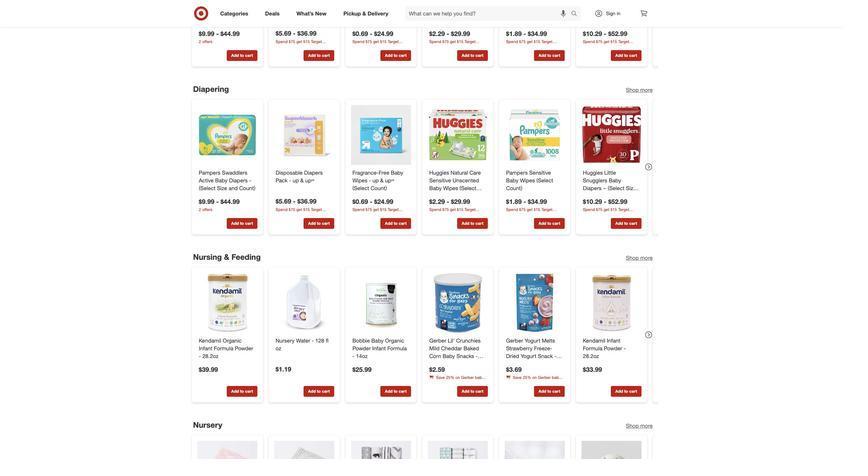 Task type: describe. For each thing, give the bounding box(es) containing it.
2 huggies little snugglers baby diapers – (select size and count) from the top
[[583, 169, 636, 199]]

1 huggies natural care sensitive unscented baby wipes (select count) link from the top
[[429, 1, 486, 31]]

1 pampers swaddlers active baby diapers - (select size and count) link from the top
[[199, 1, 256, 24]]

more for nursery
[[640, 423, 653, 430]]

2 2 from the top
[[199, 207, 201, 212]]

strawberry
[[506, 345, 532, 352]]

1 pampers sensitive baby wipes (select count) link from the top
[[506, 1, 563, 24]]

nursery water - 128 fl oz link
[[275, 337, 333, 353]]

save 25% on gerber baby food button for $2.59
[[429, 375, 488, 386]]

128
[[315, 338, 324, 344]]

1 $52.99 from the top
[[608, 29, 627, 37]]

1 – from the top
[[603, 17, 606, 23]]

fragrance- for 1st fragrance-free baby wipes - up & up™ (select count) link from the bottom
[[352, 169, 379, 176]]

deals
[[265, 10, 280, 17]]

shop more button for diapering
[[626, 86, 653, 94]]

1 vertical spatial yogurt
[[521, 353, 536, 360]]

1 little from the top
[[604, 1, 616, 8]]

more for nursing & feeding
[[640, 255, 653, 262]]

14oz
[[356, 353, 367, 360]]

organic inside bobbie baby organic powder infant formula - 14oz
[[385, 338, 404, 344]]

2 $2.29 - $29.99 from the top
[[429, 198, 470, 205]]

1 pampers sensitive baby wipes (select count) from the top
[[506, 1, 553, 23]]

organic inside kendamil organic infant formula powder - 28.2oz
[[223, 338, 241, 344]]

melts
[[542, 338, 555, 344]]

freeze-
[[534, 345, 552, 352]]

lil'
[[448, 338, 455, 344]]

$25.99
[[352, 366, 371, 373]]

1 $2.29 - $29.99 from the top
[[429, 29, 470, 37]]

2 $5.69 from the top
[[275, 197, 291, 205]]

1 disposable diapers pack - up & up™ link from the top
[[275, 1, 333, 16]]

$2.59
[[429, 366, 445, 373]]

2 $9.99 - $44.99 2 offers from the top
[[199, 198, 240, 212]]

$34.99 for second pampers sensitive baby wipes (select count) link
[[528, 198, 547, 205]]

1 $29.99 from the top
[[451, 29, 470, 37]]

feeding
[[231, 252, 261, 262]]

pickup & delivery
[[343, 10, 388, 17]]

2 snugglers from the top
[[583, 177, 607, 184]]

deals link
[[259, 6, 288, 21]]

1 $1.89 from the top
[[506, 29, 522, 37]]

formula inside kendamil infant formula powder - 28.2oz
[[583, 345, 602, 352]]

$39.99
[[199, 366, 218, 373]]

save 25% on gerber baby food button for $3.69
[[506, 375, 565, 386]]

- inside gerber yogurt melts strawberry freeze- dried yogurt snack - 1oz
[[554, 353, 556, 360]]

categories
[[220, 10, 248, 17]]

1 $5.69 from the top
[[275, 29, 291, 37]]

nursery for nursery
[[193, 421, 222, 430]]

shop more for nursing & feeding
[[626, 255, 653, 262]]

crunchies
[[456, 338, 481, 344]]

sign
[[606, 10, 615, 16]]

kendamil organic infant formula powder - 28.2oz link
[[199, 337, 256, 360]]

28.2oz inside kendamil organic infant formula powder - 28.2oz
[[202, 353, 218, 360]]

pack for second the disposable diapers pack - up & up™ link from the bottom
[[275, 9, 287, 16]]

new
[[315, 10, 327, 17]]

corn
[[429, 353, 441, 360]]

2 $24.99 from the top
[[374, 198, 393, 205]]

fl
[[326, 338, 328, 344]]

kendamil infant formula powder - 28.2oz
[[583, 338, 626, 360]]

2 swaddlers from the top
[[222, 169, 247, 176]]

baby inside bobbie baby organic powder infant formula - 14oz
[[371, 338, 383, 344]]

what's new link
[[291, 6, 335, 21]]

1 swaddlers from the top
[[222, 1, 247, 8]]

2 huggies little snugglers baby diapers – (select size and count) link from the top
[[583, 169, 640, 199]]

sign in
[[606, 10, 620, 16]]

in
[[617, 10, 620, 16]]

disposable for second the disposable diapers pack - up & up™ link from the bottom
[[275, 1, 302, 8]]

kendamil for $33.99
[[583, 338, 605, 344]]

2 $10.29 from the top
[[583, 198, 602, 205]]

1 unscented from the top
[[452, 9, 479, 16]]

2 huggies natural care sensitive unscented baby wipes (select count) link from the top
[[429, 169, 486, 199]]

pickup & delivery link
[[338, 6, 397, 21]]

1oz
[[506, 361, 515, 367]]

1 $24.99 from the top
[[374, 29, 393, 37]]

food for $3.69
[[506, 381, 514, 386]]

0 vertical spatial yogurt
[[524, 338, 540, 344]]

free for first fragrance-free baby wipes - up & up™ (select count) link from the top of the page
[[379, 1, 389, 8]]

disposable diapers pack - up & up™ for second the disposable diapers pack - up & up™ link from the bottom
[[275, 1, 323, 16]]

water
[[296, 338, 310, 344]]

gerber down 'snack' at the bottom right
[[538, 375, 551, 380]]

delivery
[[368, 10, 388, 17]]

1 pampers swaddlers active baby diapers - (select size and count) from the top
[[199, 1, 255, 23]]

infant inside kendamil organic infant formula powder - 28.2oz
[[199, 345, 212, 352]]

1 $10.29 from the top
[[583, 29, 602, 37]]

2 pampers sensitive baby wipes (select count) from the top
[[506, 169, 553, 192]]

gerber yogurt melts strawberry freeze- dried yogurt snack - 1oz link
[[506, 337, 563, 367]]

on for $2.59
[[455, 375, 460, 380]]

gerber lil' crunchies mild cheddar baked corn baby snacks - 1.48oz link
[[429, 337, 486, 367]]

$34.99 for 2nd pampers sensitive baby wipes (select count) link from the bottom
[[528, 29, 547, 37]]

mild
[[429, 345, 439, 352]]

fragrance- for first fragrance-free baby wipes - up & up™ (select count) link from the top of the page
[[352, 1, 379, 8]]

what's
[[296, 10, 314, 17]]

disposable diapers pack - up & up™ for first the disposable diapers pack - up & up™ link from the bottom of the page
[[275, 169, 323, 184]]

1 $2.29 from the top
[[429, 29, 445, 37]]

2 pampers sensitive baby wipes (select count) link from the top
[[506, 169, 563, 192]]

$33.99
[[583, 366, 602, 373]]

1 $0.69 from the top
[[352, 29, 368, 37]]

2 $2.29 from the top
[[429, 198, 445, 205]]

sign in link
[[589, 6, 631, 21]]

kendamil organic infant formula powder - 28.2oz
[[199, 338, 253, 360]]

disposable for first the disposable diapers pack - up & up™ link from the bottom of the page
[[275, 169, 302, 176]]

bobbie
[[352, 338, 370, 344]]

bobbie baby organic powder infant formula - 14oz link
[[352, 337, 410, 360]]

shop for nursing & feeding
[[626, 255, 639, 262]]

snack
[[538, 353, 553, 360]]

on for $3.69
[[532, 375, 537, 380]]

categories link
[[214, 6, 257, 21]]

baby for $2.59
[[475, 375, 484, 380]]

snacks
[[456, 353, 474, 360]]



Task type: vqa. For each thing, say whether or not it's contained in the screenshot.
like in We would like to let you know that all of our products have the P65 warning. We are required by law in the State of California to include the warning you see. We include the warning in abundance of caution and the comply with this California warning mandate. The mere presence of even one of over 900 chemicals requires this warning and since it is not feasible to test for every single chemical, we're including the label with our products. Please rest assured that this product and all SharkNinja products are in compliance with all applicable laws and regulations.
no



Task type: locate. For each thing, give the bounding box(es) containing it.
save for $3.69
[[513, 375, 522, 380]]

1 horizontal spatial 28.2oz
[[583, 353, 599, 360]]

powder inside bobbie baby organic powder infant formula - 14oz
[[352, 345, 371, 352]]

save 25% on gerber baby food button
[[429, 375, 488, 386], [506, 375, 565, 386]]

0 vertical spatial pack
[[275, 9, 287, 16]]

1 $9.99 from the top
[[199, 29, 214, 37]]

free for 1st fragrance-free baby wipes - up & up™ (select count) link from the bottom
[[379, 169, 389, 176]]

$44.99
[[220, 29, 240, 37], [220, 198, 240, 205]]

huggies little snugglers baby diapers – (select size and count) image
[[581, 105, 641, 165], [581, 105, 641, 165]]

2 shop from the top
[[626, 255, 639, 262]]

1 $44.99 from the top
[[220, 29, 240, 37]]

0 horizontal spatial save
[[436, 375, 445, 380]]

wipes
[[352, 9, 367, 16], [520, 9, 535, 16], [443, 17, 458, 23], [352, 177, 367, 184], [520, 177, 535, 184], [443, 185, 458, 192]]

0 vertical spatial $52.99
[[608, 29, 627, 37]]

gerber yogurt melts strawberry freeze-dried yogurt snack - 1oz image
[[505, 273, 565, 333], [505, 273, 565, 333]]

1 vertical spatial unscented
[[452, 177, 479, 184]]

- inside bobbie baby organic powder infant formula - 14oz
[[352, 353, 354, 360]]

shop more button
[[626, 86, 653, 94], [626, 254, 653, 262], [626, 423, 653, 430]]

- inside kendamil organic infant formula powder - 28.2oz
[[199, 353, 201, 360]]

2 save 25% on gerber baby food from the left
[[506, 375, 561, 386]]

1 vertical spatial disposable diapers pack - up & up™
[[275, 169, 323, 184]]

1 vertical spatial care
[[469, 169, 481, 176]]

huggies
[[429, 1, 449, 8], [583, 1, 603, 8], [429, 169, 449, 176], [583, 169, 603, 176]]

save down $3.69
[[513, 375, 522, 380]]

2 on from the left
[[532, 375, 537, 380]]

kendamil up $39.99
[[199, 338, 221, 344]]

2 vertical spatial shop more button
[[626, 423, 653, 430]]

0 vertical spatial $0.69
[[352, 29, 368, 37]]

gerber down snacks
[[461, 375, 474, 380]]

save
[[436, 375, 445, 380], [513, 375, 522, 380]]

fragrance-free baby wipes - up & up™ (select count) for first fragrance-free baby wipes - up & up™ (select count) link from the top of the page
[[352, 1, 403, 23]]

0 horizontal spatial 28.2oz
[[202, 353, 218, 360]]

1 vertical spatial $0.69
[[352, 198, 368, 205]]

active
[[199, 9, 213, 16], [199, 177, 213, 184]]

cheddar
[[441, 345, 462, 352]]

1 vertical spatial $1.89 - $34.99
[[506, 198, 547, 205]]

$9.99 - $44.99 2 offers
[[199, 29, 240, 44], [199, 198, 240, 212]]

1 vertical spatial fragrance-
[[352, 169, 379, 176]]

2 $44.99 from the top
[[220, 198, 240, 205]]

diapers
[[304, 1, 323, 8], [229, 9, 247, 16], [583, 17, 601, 23], [304, 169, 323, 176], [229, 177, 247, 184], [583, 185, 601, 192]]

1 vertical spatial $9.99
[[199, 198, 214, 205]]

2 $36.99 from the top
[[297, 197, 316, 205]]

baby down baked
[[475, 375, 484, 380]]

kendamil organic infant formula powder - 28.2oz image
[[197, 273, 257, 333], [197, 273, 257, 333]]

1 formula from the left
[[214, 345, 233, 352]]

2 pampers swaddlers active baby diapers - (select size and count) from the top
[[199, 169, 255, 192]]

2 more from the top
[[640, 255, 653, 262]]

1 horizontal spatial save
[[513, 375, 522, 380]]

2 huggies natural care sensitive unscented baby wipes (select count) from the top
[[429, 169, 481, 199]]

2 pack from the top
[[275, 177, 287, 184]]

1 shop from the top
[[626, 87, 639, 93]]

pampers sensitive baby wipes (select count) image
[[505, 105, 565, 165], [505, 105, 565, 165]]

1 powder from the left
[[235, 345, 253, 352]]

1 horizontal spatial powder
[[352, 345, 371, 352]]

kendamil
[[199, 338, 221, 344], [583, 338, 605, 344]]

baby inside the gerber lil' crunchies mild cheddar baked corn baby snacks - 1.48oz
[[442, 353, 455, 360]]

care
[[469, 1, 481, 8], [469, 169, 481, 176]]

1 huggies little snugglers baby diapers – (select size and count) link from the top
[[583, 1, 640, 31]]

save 25% on gerber baby food button down $3.69
[[506, 375, 565, 386]]

2 kendamil from the left
[[583, 338, 605, 344]]

$24.99
[[374, 29, 393, 37], [374, 198, 393, 205]]

infant inside bobbie baby organic powder infant formula - 14oz
[[372, 345, 386, 352]]

powder for $25.99
[[352, 345, 371, 352]]

huggies natural care sensitive unscented baby wipes (select count) for 1st huggies natural care sensitive unscented baby wipes (select count) link from the bottom of the page
[[429, 169, 481, 199]]

powder inside kendamil organic infant formula powder - 28.2oz
[[235, 345, 253, 352]]

0 vertical spatial huggies natural care sensitive unscented baby wipes (select count) link
[[429, 1, 486, 31]]

gerber inside the gerber lil' crunchies mild cheddar baked corn baby snacks - 1.48oz
[[429, 338, 446, 344]]

1 fragrance-free baby wipes - up & up™ (select count) link from the top
[[352, 1, 410, 24]]

1 free from the top
[[379, 1, 389, 8]]

1 vertical spatial $5.69
[[275, 197, 291, 205]]

oz
[[275, 345, 281, 352]]

0 vertical spatial $24.99
[[374, 29, 393, 37]]

1.48oz
[[429, 361, 445, 367]]

What can we help you find? suggestions appear below search field
[[405, 6, 573, 21]]

0 vertical spatial $9.99
[[199, 29, 214, 37]]

0 vertical spatial huggies natural care sensitive unscented baby wipes (select count)
[[429, 1, 481, 31]]

0 vertical spatial natural
[[450, 1, 468, 8]]

0 vertical spatial shop
[[626, 87, 639, 93]]

pampers swaddlers active baby diapers - (select size and count) link
[[199, 1, 256, 24], [199, 169, 256, 192]]

i love you muslin swaddle blanket - black/white - 3pk - cloud island™ image
[[428, 441, 488, 460], [428, 441, 488, 460]]

0 horizontal spatial baby
[[475, 375, 484, 380]]

1 vertical spatial offers
[[202, 207, 212, 212]]

add
[[231, 53, 239, 58], [308, 53, 316, 58], [385, 53, 392, 58], [462, 53, 469, 58], [538, 53, 546, 58], [615, 53, 623, 58], [231, 221, 239, 226], [308, 221, 316, 226], [385, 221, 392, 226], [462, 221, 469, 226], [538, 221, 546, 226], [615, 221, 623, 226], [231, 389, 239, 394], [308, 389, 316, 394], [385, 389, 392, 394], [462, 389, 469, 394], [538, 389, 546, 394], [615, 389, 623, 394]]

0 horizontal spatial powder
[[235, 345, 253, 352]]

shop for nursery
[[626, 423, 639, 430]]

pampers swaddlers active baby diapers - (select size and count) image
[[197, 105, 257, 165], [197, 105, 257, 165]]

gerber up the mild
[[429, 338, 446, 344]]

1 vertical spatial free
[[379, 169, 389, 176]]

2 $0.69 - $24.99 from the top
[[352, 198, 393, 205]]

shop more for nursery
[[626, 423, 653, 430]]

nursing
[[193, 252, 222, 262]]

1 pack from the top
[[275, 9, 287, 16]]

1 horizontal spatial 25%
[[523, 375, 531, 380]]

formula inside bobbie baby organic powder infant formula - 14oz
[[387, 345, 407, 352]]

unscented
[[452, 9, 479, 16], [452, 177, 479, 184]]

0 vertical spatial $1.89
[[506, 29, 522, 37]]

1 vertical spatial shop more button
[[626, 254, 653, 262]]

$9.99
[[199, 29, 214, 37], [199, 198, 214, 205]]

1 save 25% on gerber baby food button from the left
[[429, 375, 488, 386]]

save 25% on gerber baby food down $2.59
[[429, 375, 484, 386]]

0 vertical spatial fragrance-free baby wipes - up & up™ (select count) link
[[352, 1, 410, 24]]

gerber up strawberry
[[506, 338, 523, 344]]

$5.69 - $36.99 for first the disposable diapers pack - up & up™ link from the bottom of the page
[[275, 197, 316, 205]]

pampers
[[199, 1, 220, 8], [506, 1, 528, 8], [199, 169, 220, 176], [506, 169, 528, 176]]

1 vertical spatial –
[[603, 185, 606, 192]]

0 horizontal spatial nursery
[[193, 421, 222, 430]]

2 fragrance-free baby wipes - up & up™ (select count) from the top
[[352, 169, 403, 192]]

gerber inside gerber yogurt melts strawberry freeze- dried yogurt snack - 1oz
[[506, 338, 523, 344]]

1 vertical spatial $24.99
[[374, 198, 393, 205]]

2 disposable diapers pack - up & up™ from the top
[[275, 169, 323, 184]]

2 horizontal spatial infant
[[607, 338, 620, 344]]

$10.29
[[583, 29, 602, 37], [583, 198, 602, 205]]

1 vertical spatial $2.29 - $29.99
[[429, 198, 470, 205]]

2 care from the top
[[469, 169, 481, 176]]

0 vertical spatial shop more
[[626, 87, 653, 93]]

nursery inside the "nursery water - 128 fl oz"
[[275, 338, 294, 344]]

2 $52.99 from the top
[[608, 198, 627, 205]]

1 baby from the left
[[475, 375, 484, 380]]

flannel baby blanket - cloud island™ two by two animals - 4pk image
[[351, 441, 411, 460], [351, 441, 411, 460]]

0 horizontal spatial formula
[[214, 345, 233, 352]]

1 25% from the left
[[446, 375, 454, 380]]

1 vertical spatial fragrance-free baby wipes - up & up™ (select count)
[[352, 169, 403, 192]]

huggies natural care sensitive unscented baby wipes (select count) link
[[429, 1, 486, 31], [429, 169, 486, 199]]

1 snugglers from the top
[[583, 9, 607, 16]]

$5.69 - $36.99 for second the disposable diapers pack - up & up™ link from the bottom
[[275, 29, 316, 37]]

$3.69
[[506, 366, 522, 373]]

bobbie baby organic powder infant formula - 14oz
[[352, 338, 407, 360]]

3 formula from the left
[[583, 345, 602, 352]]

1 vertical spatial huggies little snugglers baby diapers – (select size and count)
[[583, 169, 636, 199]]

0 vertical spatial care
[[469, 1, 481, 8]]

0 vertical spatial fragrance-free baby wipes - up & up™ (select count)
[[352, 1, 403, 23]]

1 vertical spatial huggies little snugglers baby diapers – (select size and count) link
[[583, 169, 640, 199]]

up™
[[305, 9, 314, 16], [385, 9, 394, 16], [305, 177, 314, 184], [385, 177, 394, 184]]

2 vertical spatial shop more
[[626, 423, 653, 430]]

2 28.2oz from the left
[[583, 353, 599, 360]]

&
[[300, 9, 304, 16], [380, 9, 383, 16], [362, 10, 366, 17], [300, 177, 304, 184], [380, 177, 383, 184], [224, 252, 229, 262]]

2 – from the top
[[603, 185, 606, 192]]

fragrance-free baby wipes - up & up™ (select count) image
[[351, 105, 411, 165], [351, 105, 411, 165]]

0 vertical spatial –
[[603, 17, 606, 23]]

0 vertical spatial $10.29 - $52.99
[[583, 29, 627, 37]]

2 little from the top
[[604, 169, 616, 176]]

1 vertical spatial shop more
[[626, 255, 653, 262]]

nursery water - 128 fl oz image
[[274, 273, 334, 333], [274, 273, 334, 333]]

1 vertical spatial $10.29 - $52.99
[[583, 198, 627, 205]]

1 more from the top
[[640, 87, 653, 93]]

0 vertical spatial huggies little snugglers baby diapers – (select size and count)
[[583, 1, 636, 31]]

huggies little snugglers baby diapers – (select size and count)
[[583, 1, 636, 31], [583, 169, 636, 199]]

2 $29.99 from the top
[[451, 198, 470, 205]]

1 on from the left
[[455, 375, 460, 380]]

yogurt
[[524, 338, 540, 344], [521, 353, 536, 360]]

2 active from the top
[[199, 177, 213, 184]]

save 25% on gerber baby food for $2.59
[[429, 375, 484, 386]]

huggies natural care sensitive unscented baby wipes (select count) image
[[428, 105, 488, 165], [428, 105, 488, 165]]

1 $34.99 from the top
[[528, 29, 547, 37]]

yogurt down strawberry
[[521, 353, 536, 360]]

0 horizontal spatial save 25% on gerber baby food
[[429, 375, 484, 386]]

1 vertical spatial natural
[[450, 169, 468, 176]]

nursery
[[275, 338, 294, 344], [193, 421, 222, 430]]

0 vertical spatial nursery
[[275, 338, 294, 344]]

1 fragrance- from the top
[[352, 1, 379, 8]]

offers for 2nd the pampers swaddlers active baby diapers - (select size and count) link from the bottom of the page
[[202, 39, 212, 44]]

1 vertical spatial $29.99
[[451, 198, 470, 205]]

shop more button for nursery
[[626, 423, 653, 430]]

search button
[[568, 6, 584, 22]]

2 save from the left
[[513, 375, 522, 380]]

28.2oz up $39.99
[[202, 353, 218, 360]]

1 vertical spatial huggies natural care sensitive unscented baby wipes (select count) link
[[429, 169, 486, 199]]

2 disposable diapers pack - up & up™ link from the top
[[275, 169, 333, 184]]

bobbie baby organic powder infant formula - 14oz image
[[351, 273, 411, 333], [351, 273, 411, 333]]

disposable diapers pack - up & up™
[[275, 1, 323, 16], [275, 169, 323, 184]]

disposable diapers pack - up & up™ image
[[274, 105, 334, 165], [274, 105, 334, 165]]

$1.89 - $34.99
[[506, 29, 547, 37], [506, 198, 547, 205]]

$9.99 for 2nd the pampers swaddlers active baby diapers - (select size and count) link from the top
[[199, 198, 214, 205]]

what's new
[[296, 10, 327, 17]]

2 fragrance- from the top
[[352, 169, 379, 176]]

1 vertical spatial $2.29
[[429, 198, 445, 205]]

1 fragrance-free baby wipes - up & up™ (select count) from the top
[[352, 1, 403, 23]]

shop
[[626, 87, 639, 93], [626, 255, 639, 262], [626, 423, 639, 430]]

kendamil infant formula powder - 28.2oz link
[[583, 337, 640, 360]]

-
[[249, 9, 251, 16], [289, 9, 291, 16], [369, 9, 371, 16], [293, 29, 295, 37], [216, 29, 219, 37], [370, 29, 372, 37], [446, 29, 449, 37], [523, 29, 526, 37], [604, 29, 606, 37], [249, 177, 251, 184], [289, 177, 291, 184], [369, 177, 371, 184], [293, 197, 295, 205], [216, 198, 219, 205], [370, 198, 372, 205], [446, 198, 449, 205], [523, 198, 526, 205], [604, 198, 606, 205], [312, 338, 314, 344], [624, 345, 626, 352], [199, 353, 201, 360], [352, 353, 354, 360], [476, 353, 478, 360], [554, 353, 556, 360]]

2 $10.29 - $52.99 from the top
[[583, 198, 627, 205]]

0 vertical spatial pampers swaddlers active baby diapers - (select size and count) link
[[199, 1, 256, 24]]

- inside the gerber lil' crunchies mild cheddar baked corn baby snacks - 1.48oz
[[476, 353, 478, 360]]

on down gerber yogurt melts strawberry freeze- dried yogurt snack - 1oz link
[[532, 375, 537, 380]]

0 vertical spatial $2.29
[[429, 29, 445, 37]]

cart
[[245, 53, 253, 58], [322, 53, 330, 58], [399, 53, 406, 58], [475, 53, 483, 58], [552, 53, 560, 58], [629, 53, 637, 58], [245, 221, 253, 226], [322, 221, 330, 226], [399, 221, 406, 226], [475, 221, 483, 226], [552, 221, 560, 226], [629, 221, 637, 226], [245, 389, 253, 394], [322, 389, 330, 394], [399, 389, 406, 394], [475, 389, 483, 394], [552, 389, 560, 394], [629, 389, 637, 394]]

1 vertical spatial $36.99
[[297, 197, 316, 205]]

$36.99 for first the disposable diapers pack - up & up™ link from the bottom of the page
[[297, 197, 316, 205]]

formula inside kendamil organic infant formula powder - 28.2oz
[[214, 345, 233, 352]]

1 offers from the top
[[202, 39, 212, 44]]

1 huggies little snugglers baby diapers – (select size and count) from the top
[[583, 1, 636, 31]]

1 disposable diapers pack - up & up™ from the top
[[275, 1, 323, 16]]

2 horizontal spatial formula
[[583, 345, 602, 352]]

3 shop from the top
[[626, 423, 639, 430]]

sensitive
[[529, 1, 551, 8], [429, 9, 451, 16], [529, 169, 551, 176], [429, 177, 451, 184]]

kendamil inside kendamil infant formula powder - 28.2oz
[[583, 338, 605, 344]]

1 $1.89 - $34.99 from the top
[[506, 29, 547, 37]]

28.2oz inside kendamil infant formula powder - 28.2oz
[[583, 353, 599, 360]]

2 pampers swaddlers active baby diapers - (select size and count) link from the top
[[199, 169, 256, 192]]

2 vertical spatial more
[[640, 423, 653, 430]]

gerber lil' crunchies mild cheddar baked corn baby snacks - 1.48oz image
[[428, 273, 488, 333], [428, 273, 488, 333]]

1 vertical spatial more
[[640, 255, 653, 262]]

2 food from the left
[[506, 381, 514, 386]]

hearts plush embossed baby blanket - pink - cloud island™ image
[[197, 441, 257, 460], [197, 441, 257, 460]]

1 vertical spatial pampers swaddlers active baby diapers - (select size and count)
[[199, 169, 255, 192]]

kendamil for $39.99
[[199, 338, 221, 344]]

1 horizontal spatial save 25% on gerber baby food
[[506, 375, 561, 386]]

baby for $3.69
[[552, 375, 561, 380]]

2 organic from the left
[[385, 338, 404, 344]]

on
[[455, 375, 460, 380], [532, 375, 537, 380]]

$36.99 for second the disposable diapers pack - up & up™ link from the bottom
[[297, 29, 316, 37]]

25% for $2.59
[[446, 375, 454, 380]]

powder for $33.99
[[604, 345, 622, 352]]

1 natural from the top
[[450, 1, 468, 8]]

2 unscented from the top
[[452, 177, 479, 184]]

shop more button for nursing & feeding
[[626, 254, 653, 262]]

kendamil up $33.99
[[583, 338, 605, 344]]

0 horizontal spatial food
[[429, 381, 437, 386]]

save down $2.59
[[436, 375, 445, 380]]

1 disposable from the top
[[275, 1, 302, 8]]

0 vertical spatial offers
[[202, 39, 212, 44]]

2 $5.69 - $36.99 from the top
[[275, 197, 316, 205]]

1 vertical spatial disposable diapers pack - up & up™ link
[[275, 169, 333, 184]]

nursing & feeding
[[193, 252, 261, 262]]

0 vertical spatial disposable
[[275, 1, 302, 8]]

nursery water - 128 fl oz
[[275, 338, 328, 352]]

baby down 'snack' at the bottom right
[[552, 375, 561, 380]]

shop for diapering
[[626, 87, 639, 93]]

save 25% on gerber baby food down $3.69
[[506, 375, 561, 386]]

1 horizontal spatial kendamil
[[583, 338, 605, 344]]

$36.99
[[297, 29, 316, 37], [297, 197, 316, 205]]

1 care from the top
[[469, 1, 481, 8]]

1 $5.69 - $36.99 from the top
[[275, 29, 316, 37]]

0 vertical spatial $44.99
[[220, 29, 240, 37]]

0 horizontal spatial organic
[[223, 338, 241, 344]]

3 shop more button from the top
[[626, 423, 653, 430]]

1 horizontal spatial food
[[506, 381, 514, 386]]

0 vertical spatial $9.99 - $44.99 2 offers
[[199, 29, 240, 44]]

yogurt up freeze-
[[524, 338, 540, 344]]

kendamil infant formula powder - 28.2oz image
[[581, 273, 641, 333], [581, 273, 641, 333]]

food for $2.59
[[429, 381, 437, 386]]

1 vertical spatial huggies natural care sensitive unscented baby wipes (select count)
[[429, 169, 481, 199]]

more for diapering
[[640, 87, 653, 93]]

disposable diapers pack - up & up™ link
[[275, 1, 333, 16], [275, 169, 333, 184]]

plush embossed baby blanket chevron - cloud island™ gray - 100 each image
[[274, 441, 334, 460], [274, 441, 334, 460]]

0 vertical spatial snugglers
[[583, 9, 607, 16]]

- inside the "nursery water - 128 fl oz"
[[312, 338, 314, 344]]

$1.19
[[275, 366, 291, 373]]

pack
[[275, 9, 287, 16], [275, 177, 287, 184]]

0 vertical spatial little
[[604, 1, 616, 8]]

huggies natural care sensitive unscented baby wipes (select count) for first huggies natural care sensitive unscented baby wipes (select count) link
[[429, 1, 481, 31]]

diapering
[[193, 84, 229, 94]]

0 horizontal spatial save 25% on gerber baby food button
[[429, 375, 488, 386]]

0 vertical spatial pampers sensitive baby wipes (select count) link
[[506, 1, 563, 24]]

pampers sensitive baby wipes (select count)
[[506, 1, 553, 23], [506, 169, 553, 192]]

1 huggies natural care sensitive unscented baby wipes (select count) from the top
[[429, 1, 481, 31]]

offers for 2nd the pampers swaddlers active baby diapers - (select size and count) link from the top
[[202, 207, 212, 212]]

save for $2.59
[[436, 375, 445, 380]]

0 vertical spatial $29.99
[[451, 29, 470, 37]]

25% for $3.69
[[523, 375, 531, 380]]

28.2oz
[[202, 353, 218, 360], [583, 353, 599, 360]]

fragrance-free baby wipes - up & up™ (select count)
[[352, 1, 403, 23], [352, 169, 403, 192]]

2 $34.99 from the top
[[528, 198, 547, 205]]

1 $10.29 - $52.99 from the top
[[583, 29, 627, 37]]

0 vertical spatial $36.99
[[297, 29, 316, 37]]

2 powder from the left
[[352, 345, 371, 352]]

infant inside kendamil infant formula powder - 28.2oz
[[607, 338, 620, 344]]

pickup
[[343, 10, 361, 17]]

1 vertical spatial $1.89
[[506, 198, 522, 205]]

up
[[292, 9, 299, 16], [372, 9, 379, 16], [292, 177, 299, 184], [372, 177, 379, 184]]

food down $3.69
[[506, 381, 514, 386]]

starry globe kids' nightlight - pillowfort™ image
[[581, 441, 641, 460], [581, 441, 641, 460]]

2 free from the top
[[379, 169, 389, 176]]

2 save 25% on gerber baby food button from the left
[[506, 375, 565, 386]]

0 vertical spatial active
[[199, 9, 213, 16]]

$0.69 - $24.99
[[352, 29, 393, 37], [352, 198, 393, 205]]

25% down gerber yogurt melts strawberry freeze- dried yogurt snack - 1oz
[[523, 375, 531, 380]]

$52.99
[[608, 29, 627, 37], [608, 198, 627, 205]]

save 25% on gerber baby food for $3.69
[[506, 375, 561, 386]]

25%
[[446, 375, 454, 380], [523, 375, 531, 380]]

powder inside kendamil infant formula powder - 28.2oz
[[604, 345, 622, 352]]

2 disposable from the top
[[275, 169, 302, 176]]

1 $0.69 - $24.99 from the top
[[352, 29, 393, 37]]

little
[[604, 1, 616, 8], [604, 169, 616, 176]]

dried
[[506, 353, 519, 360]]

1 vertical spatial $0.69 - $24.99
[[352, 198, 393, 205]]

formula
[[214, 345, 233, 352], [387, 345, 407, 352], [583, 345, 602, 352]]

1 organic from the left
[[223, 338, 241, 344]]

0 vertical spatial disposable diapers pack - up & up™ link
[[275, 1, 333, 16]]

2 vertical spatial shop
[[626, 423, 639, 430]]

0 vertical spatial huggies little snugglers baby diapers – (select size and count) link
[[583, 1, 640, 31]]

0 vertical spatial pampers swaddlers active baby diapers - (select size and count)
[[199, 1, 255, 23]]

organic
[[223, 338, 241, 344], [385, 338, 404, 344]]

free
[[379, 1, 389, 8], [379, 169, 389, 176]]

shop more for diapering
[[626, 87, 653, 93]]

baked
[[463, 345, 479, 352]]

$5.69 - $36.99
[[275, 29, 316, 37], [275, 197, 316, 205]]

0 vertical spatial $5.69
[[275, 29, 291, 37]]

25% down the gerber lil' crunchies mild cheddar baked corn baby snacks - 1.48oz
[[446, 375, 454, 380]]

1 active from the top
[[199, 9, 213, 16]]

add to cart button
[[227, 50, 257, 61], [303, 50, 334, 61], [380, 50, 411, 61], [457, 50, 488, 61], [534, 50, 565, 61], [611, 50, 641, 61], [227, 218, 257, 229], [303, 218, 334, 229], [380, 218, 411, 229], [457, 218, 488, 229], [534, 218, 565, 229], [611, 218, 641, 229], [227, 387, 257, 397], [303, 387, 334, 397], [380, 387, 411, 397], [457, 387, 488, 397], [534, 387, 565, 397], [611, 387, 641, 397]]

–
[[603, 17, 606, 23], [603, 185, 606, 192]]

2
[[199, 39, 201, 44], [199, 207, 201, 212]]

2 offers from the top
[[202, 207, 212, 212]]

2 $1.89 from the top
[[506, 198, 522, 205]]

food
[[429, 381, 437, 386], [506, 381, 514, 386]]

1 vertical spatial pampers sensitive baby wipes (select count) link
[[506, 169, 563, 192]]

gerber lil' crunchies mild cheddar baked corn baby snacks - 1.48oz
[[429, 338, 481, 367]]

waterproof fitted crib and toddler mattress pad cover - cloud island™ white image
[[505, 441, 565, 460], [505, 441, 565, 460]]

food down $2.59
[[429, 381, 437, 386]]

snugglers
[[583, 9, 607, 16], [583, 177, 607, 184]]

$34.99
[[528, 29, 547, 37], [528, 198, 547, 205]]

2 $0.69 from the top
[[352, 198, 368, 205]]

1 horizontal spatial baby
[[552, 375, 561, 380]]

28.2oz up $33.99
[[583, 353, 599, 360]]

1 horizontal spatial organic
[[385, 338, 404, 344]]

1 vertical spatial shop
[[626, 255, 639, 262]]

fragrance-free baby wipes - up & up™ (select count) for 1st fragrance-free baby wipes - up & up™ (select count) link from the bottom
[[352, 169, 403, 192]]

$0.69
[[352, 29, 368, 37], [352, 198, 368, 205]]

1 $9.99 - $44.99 2 offers from the top
[[199, 29, 240, 44]]

0 vertical spatial fragrance-
[[352, 1, 379, 8]]

more
[[640, 87, 653, 93], [640, 255, 653, 262], [640, 423, 653, 430]]

on down snacks
[[455, 375, 460, 380]]

1 vertical spatial $5.69 - $36.99
[[275, 197, 316, 205]]

pampers swaddlers active baby diapers - (select size and count)
[[199, 1, 255, 23], [199, 169, 255, 192]]

2 natural from the top
[[450, 169, 468, 176]]

add to cart
[[231, 53, 253, 58], [308, 53, 330, 58], [385, 53, 406, 58], [462, 53, 483, 58], [538, 53, 560, 58], [615, 53, 637, 58], [231, 221, 253, 226], [308, 221, 330, 226], [385, 221, 406, 226], [462, 221, 483, 226], [538, 221, 560, 226], [615, 221, 637, 226], [231, 389, 253, 394], [308, 389, 330, 394], [385, 389, 406, 394], [462, 389, 483, 394], [538, 389, 560, 394], [615, 389, 637, 394]]

1 horizontal spatial formula
[[387, 345, 407, 352]]

1 vertical spatial 2
[[199, 207, 201, 212]]

1 vertical spatial swaddlers
[[222, 169, 247, 176]]

2 $1.89 - $34.99 from the top
[[506, 198, 547, 205]]

1 food from the left
[[429, 381, 437, 386]]

infant
[[607, 338, 620, 344], [199, 345, 212, 352], [372, 345, 386, 352]]

1 save from the left
[[436, 375, 445, 380]]

0 vertical spatial unscented
[[452, 9, 479, 16]]

1 vertical spatial nursery
[[193, 421, 222, 430]]

natural
[[450, 1, 468, 8], [450, 169, 468, 176]]

2 fragrance-free baby wipes - up & up™ (select count) link from the top
[[352, 169, 410, 192]]

pack for first the disposable diapers pack - up & up™ link from the bottom of the page
[[275, 177, 287, 184]]

3 more from the top
[[640, 423, 653, 430]]

$9.99 for 2nd the pampers swaddlers active baby diapers - (select size and count) link from the bottom of the page
[[199, 29, 214, 37]]

1 vertical spatial $52.99
[[608, 198, 627, 205]]

and
[[228, 17, 238, 23], [583, 24, 592, 31], [228, 185, 238, 192], [583, 192, 592, 199]]

1 horizontal spatial on
[[532, 375, 537, 380]]

save 25% on gerber baby food button down $2.59
[[429, 375, 488, 386]]

kendamil inside kendamil organic infant formula powder - 28.2oz
[[199, 338, 221, 344]]

gerber yogurt melts strawberry freeze- dried yogurt snack - 1oz
[[506, 338, 556, 367]]

3 powder from the left
[[604, 345, 622, 352]]

1 2 from the top
[[199, 39, 201, 44]]

search
[[568, 11, 584, 17]]

- inside kendamil infant formula powder - 28.2oz
[[624, 345, 626, 352]]

nursery for nursery water - 128 fl oz
[[275, 338, 294, 344]]



